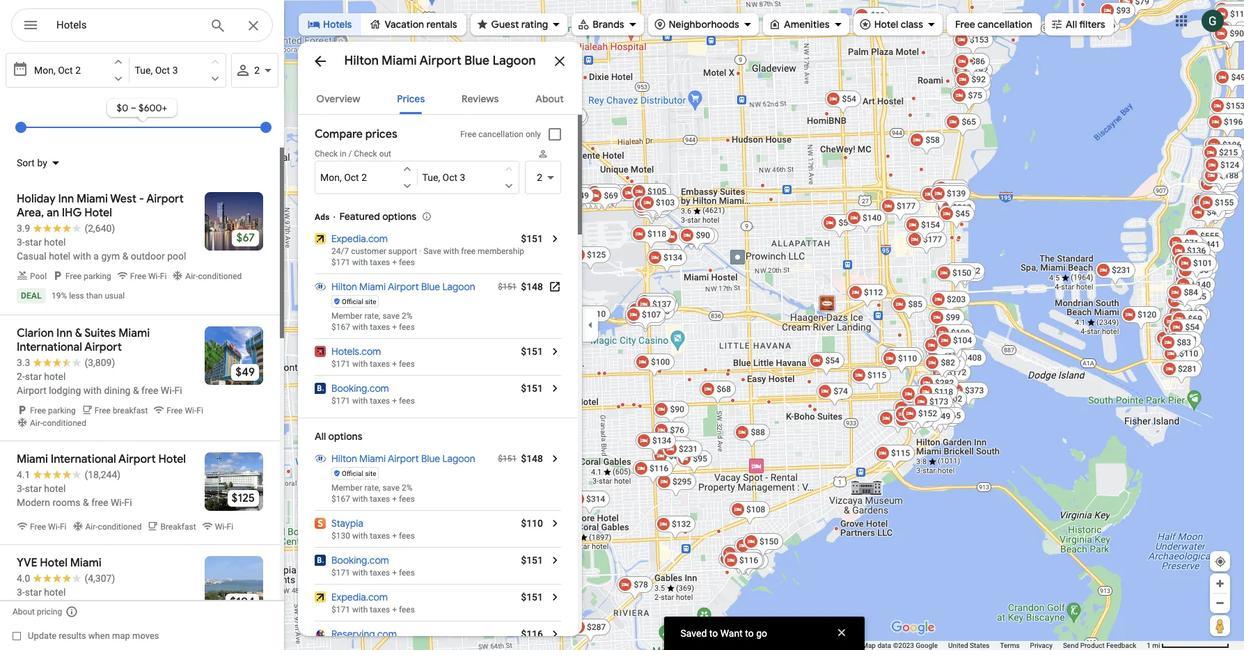 Task type: describe. For each thing, give the bounding box(es) containing it.
8 fees from the top
[[399, 605, 415, 615]]

reviews button
[[450, 81, 510, 114]]

free cancellation
[[955, 18, 1032, 31]]

1 $167 from the top
[[331, 322, 350, 332]]

save
[[423, 246, 441, 256]]

4 $171 with taxes + fees from the top
[[331, 605, 415, 615]]

compare prices tab panel
[[298, 115, 582, 650]]

3 for set check out one day later icon
[[460, 172, 465, 183]]

oct for set check in one day earlier image
[[58, 65, 73, 76]]

data
[[877, 642, 891, 650]]

with down $130 with taxes + fees
[[352, 568, 368, 578]]

2 button inside compare prices tab panel
[[525, 161, 561, 194]]

compare
[[315, 127, 363, 141]]

5 + from the top
[[392, 494, 397, 504]]

0 vertical spatial airport
[[419, 53, 461, 69]]

with up reserving.com
[[352, 605, 368, 615]]

mon, oct 2 for set check in one day later icon
[[320, 172, 367, 183]]

tab list inside google maps element
[[298, 81, 582, 114]]

membership
[[478, 246, 524, 256]]

24/7 customer support · save with free membership $171 with taxes + fees
[[331, 246, 524, 267]]

reviews
[[462, 93, 499, 105]]

privacy button
[[1030, 641, 1053, 650]]

mi
[[1152, 642, 1160, 650]]

privacy
[[1030, 642, 1053, 650]]

2 official from the top
[[342, 470, 363, 477]]

1 booking.com from the top
[[331, 382, 389, 395]]

map data ©2023 google
[[862, 642, 938, 650]]

monday, october 2 to tuesday, october 3 group inside compare prices tab panel
[[315, 161, 519, 194]]

rentals
[[426, 18, 457, 31]]

2 button inside $0 – $600+ main content
[[231, 53, 278, 88]]

options for featured options
[[382, 210, 416, 223]]

Update results when map moves checkbox
[[13, 627, 159, 645]]

footer inside google maps element
[[862, 641, 1147, 650]]

1 mi
[[1147, 642, 1160, 650]]

sort by
[[17, 157, 47, 168]]

map
[[112, 631, 130, 641]]

7 + from the top
[[392, 568, 397, 578]]

Vacation rentals radio
[[361, 13, 466, 36]]

6 + from the top
[[392, 531, 397, 541]]

about for about pricing
[[13, 607, 35, 617]]

customer
[[351, 246, 386, 256]]

out
[[379, 149, 391, 159]]

2 $171 from the top
[[331, 359, 350, 369]]

1 save from the top
[[382, 311, 400, 321]]

3 $171 with taxes + fees from the top
[[331, 568, 415, 578]]

2 $167 from the top
[[331, 494, 350, 504]]


[[22, 15, 39, 35]]

amenities button
[[763, 9, 849, 40]]

$130
[[331, 531, 350, 541]]

check in / check out
[[315, 149, 391, 159]]

2 vertical spatial lagoon
[[442, 453, 475, 465]]

2 member from the top
[[331, 483, 362, 493]]

send product feedback button
[[1063, 641, 1136, 650]]

in
[[340, 149, 346, 159]]

overview
[[316, 93, 360, 105]]

5 $171 from the top
[[331, 605, 350, 615]]

saved
[[681, 628, 707, 639]]

hotel class button
[[853, 9, 943, 40]]

google
[[916, 642, 938, 650]]

0 vertical spatial miami
[[382, 53, 417, 69]]

update
[[28, 631, 57, 641]]

5 fees from the top
[[399, 494, 415, 504]]

saved to want to go
[[681, 628, 767, 639]]

terms
[[1000, 642, 1020, 650]]

by
[[37, 157, 47, 168]]

©2023
[[893, 642, 914, 650]]

overview button
[[305, 81, 371, 114]]

support
[[388, 246, 417, 256]]

vacation
[[385, 18, 424, 31]]

$600+
[[139, 102, 167, 114]]

brands
[[593, 18, 624, 31]]

sort by button
[[8, 148, 67, 178]]

2 taxes from the top
[[370, 322, 390, 332]]

set check out one day earlier image
[[209, 56, 221, 68]]

pricing
[[37, 607, 62, 617]]

taxes inside 24/7 customer support · save with free membership $171 with taxes + fees
[[370, 258, 390, 267]]

–
[[131, 102, 136, 114]]

hotels.com
[[331, 345, 381, 358]]

free for free cancellation only
[[460, 129, 476, 139]]

saved to want to go alert
[[664, 617, 864, 650]]

0 vertical spatial lagoon
[[492, 53, 536, 69]]

3 $171 from the top
[[331, 396, 350, 406]]

tue, for set check out one day later icon
[[422, 172, 440, 183]]

fees inside 24/7 customer support · save with free membership $171 with taxes + fees
[[399, 258, 415, 267]]

united states button
[[948, 641, 990, 650]]

about for about
[[535, 93, 564, 105]]

1 official site from the top
[[342, 298, 376, 305]]

free cancellation button
[[947, 9, 1041, 40]]

24/7
[[331, 246, 349, 256]]

show street view coverage image
[[1210, 615, 1230, 636]]

prices
[[397, 93, 425, 105]]

terms button
[[1000, 641, 1020, 650]]

hotel class
[[874, 18, 923, 31]]

8 + from the top
[[392, 605, 397, 615]]

1
[[1147, 642, 1151, 650]]

send product feedback
[[1063, 642, 1136, 650]]

staypia
[[331, 517, 363, 530]]

all for all filters
[[1066, 18, 1077, 31]]

only
[[526, 129, 541, 139]]

go
[[756, 628, 767, 639]]

with down staypia
[[352, 531, 368, 541]]

2 member rate, save 2% $167 with taxes + fees from the top
[[331, 483, 415, 504]]

2 left set check in one day earlier image
[[75, 65, 81, 76]]

3 fees from the top
[[399, 359, 415, 369]]

tue, oct 3 for set check out one day later image
[[135, 65, 178, 76]]

4 taxes from the top
[[370, 396, 390, 406]]

reserving.com
[[331, 628, 397, 640]]

mon, oct 2 for set check in one day later image
[[34, 65, 81, 76]]

free for free cancellation
[[955, 18, 975, 31]]

guest rating button
[[470, 9, 568, 40]]

 search field
[[11, 8, 273, 45]]

oct for set check in one day earlier icon
[[344, 172, 359, 183]]

neighborhoods button
[[648, 9, 759, 40]]

tue, oct 3 for set check out one day later icon
[[422, 172, 465, 183]]

1 expedia.com from the top
[[331, 233, 388, 245]]

2 booking.com from the top
[[331, 554, 389, 567]]

guest
[[491, 18, 519, 31]]

check in / check out group
[[315, 148, 519, 194]]

Hotels radio
[[299, 13, 361, 36]]

prices button
[[386, 81, 436, 114]]

hotel
[[874, 18, 898, 31]]

Hotels field
[[11, 8, 273, 42]]

hilton miami airport blue lagoon main content
[[298, 42, 582, 650]]

$171 inside 24/7 customer support · save with free membership $171 with taxes + fees
[[331, 258, 350, 267]]

about pricing
[[13, 607, 62, 617]]

 button
[[11, 8, 50, 45]]

brands button
[[572, 9, 644, 40]]

2 2% from the top
[[402, 483, 413, 493]]

2 official site from the top
[[342, 470, 376, 477]]

2 $171 with taxes + fees from the top
[[331, 396, 415, 406]]

all filters
[[1066, 18, 1105, 31]]

tue, for set check out one day later image
[[135, 65, 153, 76]]

2 inside check in / check out 'group'
[[361, 172, 367, 183]]

6 fees from the top
[[399, 531, 415, 541]]

featured
[[339, 210, 380, 223]]

2 vertical spatial hilton miami airport blue lagoon
[[331, 453, 475, 465]]

3 + from the top
[[392, 359, 397, 369]]

product
[[1080, 642, 1105, 650]]

guest rating
[[491, 18, 548, 31]]

update results when map moves
[[28, 631, 159, 641]]

8 taxes from the top
[[370, 605, 390, 615]]

results
[[59, 631, 86, 641]]

3 taxes from the top
[[370, 359, 390, 369]]

+ inside 24/7 customer support · save with free membership $171 with taxes + fees
[[392, 258, 397, 267]]



Task type: locate. For each thing, give the bounding box(es) containing it.
google maps element
[[0, 0, 1244, 650]]

1 horizontal spatial monday, october 2 to tuesday, october 3 group
[[315, 161, 519, 194]]

1 horizontal spatial tue,
[[422, 172, 440, 183]]

free
[[955, 18, 975, 31], [460, 129, 476, 139]]

1 vertical spatial site
[[365, 470, 376, 477]]

0 vertical spatial cancellation
[[977, 18, 1032, 31]]

expedia.com
[[331, 233, 388, 245], [331, 591, 388, 604]]

$171 down 24/7 at the top
[[331, 258, 350, 267]]

member up hotels.com
[[331, 311, 362, 321]]

$171 up reserving.com
[[331, 605, 350, 615]]

1 vertical spatial member rate, save 2% $167 with taxes + fees
[[331, 483, 415, 504]]

official up hotels.com
[[342, 298, 363, 305]]

0 vertical spatial tue,
[[135, 65, 153, 76]]

check
[[315, 149, 338, 159], [354, 149, 377, 159]]

tue, oct 3 inside check in / check out 'group'
[[422, 172, 465, 183]]

official
[[342, 298, 363, 305], [342, 470, 363, 477]]

$148 up $110
[[521, 453, 543, 464]]

rating
[[521, 18, 548, 31]]

2 right set check out one day earlier image
[[254, 65, 260, 76]]

0 horizontal spatial all
[[315, 430, 326, 443]]

2 vertical spatial miami
[[359, 453, 386, 465]]

1 taxes from the top
[[370, 258, 390, 267]]

neighborhoods
[[669, 18, 739, 31]]

about inside the about button
[[535, 93, 564, 105]]

tab list containing overview
[[298, 81, 582, 114]]

0 horizontal spatial mon,
[[34, 65, 55, 76]]

1 vertical spatial about
[[13, 607, 35, 617]]

2 right set check out one day later icon
[[537, 172, 542, 183]]

1 vertical spatial mon,
[[320, 172, 342, 183]]

set check in one day later image
[[112, 72, 124, 85]]

$0
[[117, 102, 128, 114]]

0 vertical spatial 2%
[[402, 311, 413, 321]]

0 horizontal spatial to
[[709, 628, 718, 639]]

0 vertical spatial mon, oct 2
[[34, 65, 81, 76]]

0 horizontal spatial 2 button
[[231, 53, 278, 88]]

hotels
[[323, 18, 352, 31]]

2 check from the left
[[354, 149, 377, 159]]

1 horizontal spatial check
[[354, 149, 377, 159]]

0 horizontal spatial tue, oct 3
[[135, 65, 178, 76]]

1 vertical spatial $151 $148
[[498, 453, 543, 464]]

google account: greg robinson  
(robinsongreg175@gmail.com) image
[[1202, 9, 1224, 32]]

feedback
[[1106, 642, 1136, 650]]

2 inside guests group
[[537, 172, 542, 183]]

2 + from the top
[[392, 322, 397, 332]]

$0 – $600+ main content
[[0, 50, 284, 650]]

0 vertical spatial $148
[[521, 281, 543, 292]]

filters
[[1079, 18, 1105, 31]]

2 $151 $148 from the top
[[498, 453, 543, 464]]

1 vertical spatial 2%
[[402, 483, 413, 493]]

cancellation for free cancellation
[[977, 18, 1032, 31]]

with down hotels.com
[[352, 359, 368, 369]]

options for all options
[[328, 430, 362, 443]]

1 horizontal spatial mon, oct 2
[[320, 172, 367, 183]]

mon, down in
[[320, 172, 342, 183]]

hilton
[[344, 53, 379, 69], [331, 281, 357, 293], [331, 453, 357, 465]]

expedia.com up customer
[[331, 233, 388, 245]]

0 vertical spatial $151 $148
[[498, 281, 543, 292]]

site up $130 with taxes + fees
[[365, 470, 376, 477]]

set check out one day later image
[[503, 180, 515, 192]]

to
[[709, 628, 718, 639], [745, 628, 754, 639]]

airport
[[419, 53, 461, 69], [388, 281, 419, 293], [388, 453, 419, 465]]

$171 with taxes + fees up reserving.com
[[331, 605, 415, 615]]

results for hotels feed
[[0, 148, 284, 650]]

mon, for set check in one day later icon
[[320, 172, 342, 183]]

6 taxes from the top
[[370, 531, 390, 541]]

5 taxes from the top
[[370, 494, 390, 504]]

$151 $148 down membership
[[498, 281, 543, 292]]

0 vertical spatial all
[[1066, 18, 1077, 31]]

united
[[948, 642, 968, 650]]

1 vertical spatial free
[[460, 129, 476, 139]]

1 rate, from the top
[[364, 311, 380, 321]]

1 vertical spatial official
[[342, 470, 363, 477]]

1 vertical spatial mon, oct 2
[[320, 172, 367, 183]]

1 $171 with taxes + fees from the top
[[331, 359, 415, 369]]

1 $148 from the top
[[521, 281, 543, 292]]

all
[[1066, 18, 1077, 31], [315, 430, 326, 443]]

3 inside $0 – $600+ main content
[[172, 65, 178, 76]]

1 horizontal spatial about
[[535, 93, 564, 105]]

1 check from the left
[[315, 149, 338, 159]]

$148 down membership
[[521, 281, 543, 292]]

zoom in image
[[1215, 579, 1225, 589]]

$171 up all options
[[331, 396, 350, 406]]

$171 down hotels.com
[[331, 359, 350, 369]]

0 vertical spatial hilton miami airport blue lagoon
[[344, 53, 536, 69]]

0 vertical spatial 3
[[172, 65, 178, 76]]

$167
[[331, 322, 350, 332], [331, 494, 350, 504]]

all filters button
[[1045, 9, 1114, 40]]

1 member rate, save 2% $167 with taxes + fees from the top
[[331, 311, 415, 332]]

with down customer
[[352, 258, 368, 267]]

4 + from the top
[[392, 396, 397, 406]]

tue, oct 3
[[135, 65, 178, 76], [422, 172, 465, 183]]

miami down vacation on the top left
[[382, 53, 417, 69]]

tue, inside $0 – $600+ main content
[[135, 65, 153, 76]]

hilton miami airport blue lagoon down rentals
[[344, 53, 536, 69]]

0 horizontal spatial cancellation
[[478, 129, 524, 139]]

1 vertical spatial airport
[[388, 281, 419, 293]]

$148
[[521, 281, 543, 292], [521, 453, 543, 464]]

set check in one day earlier image
[[401, 163, 413, 175]]

2 save from the top
[[382, 483, 400, 493]]

1 vertical spatial booking.com
[[331, 554, 389, 567]]

0 horizontal spatial monday, october 2 to tuesday, october 3 group
[[6, 53, 226, 88]]

$151 $148
[[498, 281, 543, 292], [498, 453, 543, 464]]

3 left set check out one day earlier image
[[172, 65, 178, 76]]

$116
[[521, 629, 543, 640]]

all inside button
[[1066, 18, 1077, 31]]

compare prices
[[315, 127, 397, 141]]

0 vertical spatial blue
[[464, 53, 490, 69]]

$171 with taxes + fees
[[331, 359, 415, 369], [331, 396, 415, 406], [331, 568, 415, 578], [331, 605, 415, 615]]

tue, right set check in one day later icon
[[422, 172, 440, 183]]

set check out one day earlier image
[[503, 163, 515, 175]]

footer containing map data ©2023 google
[[862, 641, 1147, 650]]

1 mi button
[[1147, 642, 1229, 650]]

mon, for set check in one day later image
[[34, 65, 55, 76]]

1 vertical spatial $167
[[331, 494, 350, 504]]

zoom out image
[[1215, 598, 1225, 608]]

0 vertical spatial site
[[365, 298, 376, 305]]

1 vertical spatial official site
[[342, 470, 376, 477]]

0 vertical spatial $167
[[331, 322, 350, 332]]

taxes
[[370, 258, 390, 267], [370, 322, 390, 332], [370, 359, 390, 369], [370, 396, 390, 406], [370, 494, 390, 504], [370, 531, 390, 541], [370, 568, 390, 578], [370, 605, 390, 615]]

moves
[[132, 631, 159, 641]]

oct for set check out one day earlier image
[[155, 65, 170, 76]]

0 vertical spatial expedia.com
[[331, 233, 388, 245]]

1 vertical spatial tue,
[[422, 172, 440, 183]]

send
[[1063, 642, 1079, 650]]

0 vertical spatial booking.com
[[331, 382, 389, 395]]

0 vertical spatial hilton
[[344, 53, 379, 69]]

booking.com
[[331, 382, 389, 395], [331, 554, 389, 567]]

3
[[172, 65, 178, 76], [460, 172, 465, 183]]

tue, right set check in one day later image
[[135, 65, 153, 76]]

want
[[720, 628, 743, 639]]

4 fees from the top
[[399, 396, 415, 406]]

cancellation inside button
[[977, 18, 1032, 31]]

official site down all options
[[342, 470, 376, 477]]

1 horizontal spatial free
[[955, 18, 975, 31]]

2 button
[[231, 53, 278, 88], [525, 161, 561, 194]]

about button
[[524, 81, 575, 114]]

0 horizontal spatial mon, oct 2
[[34, 65, 81, 76]]

oct down /
[[344, 172, 359, 183]]

site
[[365, 298, 376, 305], [365, 470, 376, 477]]

free down reviews
[[460, 129, 476, 139]]

monday, october 2 to tuesday, october 3 group inside $0 – $600+ main content
[[6, 53, 226, 88]]

class
[[901, 18, 923, 31]]

$171 down $130 on the bottom left
[[331, 568, 350, 578]]

miami down all options
[[359, 453, 386, 465]]

1 to from the left
[[709, 628, 718, 639]]

2 down check in / check out
[[361, 172, 367, 183]]

monday, october 2 to tuesday, october 3 group down out
[[315, 161, 519, 194]]

miami
[[382, 53, 417, 69], [359, 281, 386, 293], [359, 453, 386, 465]]

0 vertical spatial official site
[[342, 298, 376, 305]]

booking.com down hotels.com
[[331, 382, 389, 395]]

0 vertical spatial member
[[331, 311, 362, 321]]

2 vertical spatial blue
[[421, 453, 440, 465]]

with left free
[[443, 246, 459, 256]]

show your location image
[[1214, 556, 1227, 568]]

0 horizontal spatial about
[[13, 607, 35, 617]]

0 vertical spatial about
[[535, 93, 564, 105]]

$167 up staypia
[[331, 494, 350, 504]]

2 rate, from the top
[[364, 483, 380, 493]]

2 vertical spatial hilton
[[331, 453, 357, 465]]

0 vertical spatial member rate, save 2% $167 with taxes + fees
[[331, 311, 415, 332]]

0 horizontal spatial free
[[460, 129, 476, 139]]

member up staypia
[[331, 483, 362, 493]]

2 button right set check out one day earlier image
[[231, 53, 278, 88]]

None field
[[56, 17, 198, 33]]

0 vertical spatial tue, oct 3
[[135, 65, 178, 76]]

hilton miami airport blue lagoon
[[344, 53, 536, 69], [331, 281, 475, 293], [331, 453, 475, 465]]

0 vertical spatial rate,
[[364, 311, 380, 321]]

0 vertical spatial free
[[955, 18, 975, 31]]

1 vertical spatial $148
[[521, 453, 543, 464]]

1 vertical spatial monday, october 2 to tuesday, october 3 group
[[315, 161, 519, 194]]

check right /
[[354, 149, 377, 159]]

prices
[[365, 127, 397, 141]]

monday, october 2 to tuesday, october 3 group
[[6, 53, 226, 88], [315, 161, 519, 194]]

3 inside check in / check out 'group'
[[460, 172, 465, 183]]

price per night region
[[6, 88, 278, 148]]

2 fees from the top
[[399, 322, 415, 332]]

official down all options
[[342, 470, 363, 477]]

0 vertical spatial monday, october 2 to tuesday, october 3 group
[[6, 53, 226, 88]]

mon, inside $0 – $600+ main content
[[34, 65, 55, 76]]

set check in one day earlier image
[[112, 56, 124, 68]]

1 vertical spatial 3
[[460, 172, 465, 183]]

save down support
[[382, 311, 400, 321]]

featured options
[[339, 210, 416, 223]]

2 button right set check out one day later icon
[[525, 161, 561, 194]]

all for all options
[[315, 430, 326, 443]]

1 vertical spatial rate,
[[364, 483, 380, 493]]

·
[[419, 246, 421, 256]]

expedia.com up reserving.com
[[331, 591, 388, 604]]

1 horizontal spatial 3
[[460, 172, 465, 183]]

about left the pricing
[[13, 607, 35, 617]]

1 vertical spatial cancellation
[[478, 129, 524, 139]]

fees
[[399, 258, 415, 267], [399, 322, 415, 332], [399, 359, 415, 369], [399, 396, 415, 406], [399, 494, 415, 504], [399, 531, 415, 541], [399, 568, 415, 578], [399, 605, 415, 615]]

set check out one day later image
[[209, 72, 221, 85]]

2 site from the top
[[365, 470, 376, 477]]

0 vertical spatial official
[[342, 298, 363, 305]]

site down customer
[[365, 298, 376, 305]]

0 horizontal spatial check
[[315, 149, 338, 159]]

1 member from the top
[[331, 311, 362, 321]]

1 horizontal spatial 2 button
[[525, 161, 561, 194]]

ads
[[315, 212, 330, 222]]

1 horizontal spatial to
[[745, 628, 754, 639]]

oct left set check in one day earlier image
[[58, 65, 73, 76]]

2% down 24/7 customer support · save with free membership $171 with taxes + fees
[[402, 311, 413, 321]]

free inside compare prices tab panel
[[460, 129, 476, 139]]

/
[[349, 149, 352, 159]]

0 horizontal spatial options
[[328, 430, 362, 443]]

states
[[970, 642, 990, 650]]

mon, oct 2 inside check in / check out 'group'
[[320, 172, 367, 183]]

cancellation inside compare prices tab panel
[[478, 129, 524, 139]]

map
[[862, 642, 876, 650]]

monday, october 2 to tuesday, october 3 group up $0 at left top
[[6, 53, 226, 88]]

hilton down toggle lodging type 'option group'
[[344, 53, 379, 69]]

3 for set check out one day later image
[[172, 65, 178, 76]]

more information about these ads image
[[422, 212, 432, 221]]

1 vertical spatial lagoon
[[442, 281, 475, 293]]

free cancellation only
[[460, 129, 541, 139]]

0 vertical spatial save
[[382, 311, 400, 321]]

1 horizontal spatial cancellation
[[977, 18, 1032, 31]]

about
[[535, 93, 564, 105], [13, 607, 35, 617]]

0 horizontal spatial tue,
[[135, 65, 153, 76]]

booking.com down $130 with taxes + fees
[[331, 554, 389, 567]]

all options
[[315, 430, 362, 443]]

set check in one day later image
[[401, 180, 413, 192]]

$171 with taxes + fees down $130 with taxes + fees
[[331, 568, 415, 578]]

mon, oct 2 down  button in the top of the page
[[34, 65, 81, 76]]

sort
[[17, 157, 35, 168]]

save up $130 with taxes + fees
[[382, 483, 400, 493]]

with up hotels.com
[[352, 322, 368, 332]]

collapse side panel image
[[583, 317, 598, 333]]

$151 $148 up $110
[[498, 453, 543, 464]]

2
[[75, 65, 81, 76], [254, 65, 260, 76], [361, 172, 367, 183], [537, 172, 542, 183]]

with up staypia
[[352, 494, 368, 504]]

official site up hotels.com
[[342, 298, 376, 305]]

1 horizontal spatial all
[[1066, 18, 1077, 31]]

0 vertical spatial 2 button
[[231, 53, 278, 88]]

1 vertical spatial hilton miami airport blue lagoon
[[331, 281, 475, 293]]

$171 with taxes + fees down hotels.com
[[331, 359, 415, 369]]

2 to from the left
[[745, 628, 754, 639]]

7 taxes from the top
[[370, 568, 390, 578]]

about inside $0 – $600+ main content
[[13, 607, 35, 617]]

check left in
[[315, 149, 338, 159]]

tue, oct 3 inside $0 – $600+ main content
[[135, 65, 178, 76]]

hilton miami airport blue lagoon down support
[[331, 281, 475, 293]]

7 fees from the top
[[399, 568, 415, 578]]

1 vertical spatial hilton
[[331, 281, 357, 293]]

1 + from the top
[[392, 258, 397, 267]]

mon, oct 2 inside $0 – $600+ main content
[[34, 65, 81, 76]]

$167 up hotels.com
[[331, 322, 350, 332]]

free
[[461, 246, 476, 256]]

when
[[88, 631, 110, 641]]

cancellation for free cancellation only
[[478, 129, 524, 139]]

1 vertical spatial tue, oct 3
[[422, 172, 465, 183]]

lagoon
[[492, 53, 536, 69], [442, 281, 475, 293], [442, 453, 475, 465]]

1 site from the top
[[365, 298, 376, 305]]

hilton down all options
[[331, 453, 357, 465]]

2 vertical spatial airport
[[388, 453, 419, 465]]

oct
[[58, 65, 73, 76], [155, 65, 170, 76], [344, 172, 359, 183], [442, 172, 457, 183]]

2 $148 from the top
[[521, 453, 543, 464]]

member rate, save 2% $167 with taxes + fees up staypia
[[331, 483, 415, 504]]

1 $151 $148 from the top
[[498, 281, 543, 292]]

free right class
[[955, 18, 975, 31]]

1 2% from the top
[[402, 311, 413, 321]]

hilton down 24/7 at the top
[[331, 281, 357, 293]]

about pricing image
[[66, 606, 78, 618]]

tue, oct 3 right set check in one day later icon
[[422, 172, 465, 183]]

footer
[[862, 641, 1147, 650]]

oct for set check out one day earlier icon
[[442, 172, 457, 183]]

oct right set check in one day later icon
[[442, 172, 457, 183]]

3 left set check out one day earlier icon
[[460, 172, 465, 183]]

toggle lodging type option group
[[299, 13, 466, 36]]

save
[[382, 311, 400, 321], [382, 483, 400, 493]]

free inside free cancellation button
[[955, 18, 975, 31]]

1 vertical spatial all
[[315, 430, 326, 443]]

tue, oct 3 up $600+ at the left top of page
[[135, 65, 178, 76]]

1 vertical spatial miami
[[359, 281, 386, 293]]

tab list
[[298, 81, 582, 114]]

mon, oct 2 down in
[[320, 172, 367, 183]]

rate, up hotels.com
[[364, 311, 380, 321]]

2 expedia.com from the top
[[331, 591, 388, 604]]

0 horizontal spatial 3
[[172, 65, 178, 76]]

1 vertical spatial member
[[331, 483, 362, 493]]

1 fees from the top
[[399, 258, 415, 267]]

none field inside hotels field
[[56, 17, 198, 33]]

miami down customer
[[359, 281, 386, 293]]

1 vertical spatial blue
[[421, 281, 440, 293]]

1 $171 from the top
[[331, 258, 350, 267]]

$130 with taxes + fees
[[331, 531, 415, 541]]

vacation rentals
[[385, 18, 457, 31]]

0 vertical spatial options
[[382, 210, 416, 223]]

$0 – $600+
[[117, 102, 167, 114]]

to left "go"
[[745, 628, 754, 639]]

mon, inside check in / check out 'group'
[[320, 172, 342, 183]]

1 horizontal spatial mon,
[[320, 172, 342, 183]]

0 vertical spatial mon,
[[34, 65, 55, 76]]

4 $171 from the top
[[331, 568, 350, 578]]

$171 with taxes + fees up all options
[[331, 396, 415, 406]]

hilton miami airport blue lagoon down all options
[[331, 453, 475, 465]]

about up only
[[535, 93, 564, 105]]

1 horizontal spatial options
[[382, 210, 416, 223]]

2% up $130 with taxes + fees
[[402, 483, 413, 493]]

1 vertical spatial save
[[382, 483, 400, 493]]

all inside compare prices tab panel
[[315, 430, 326, 443]]

1 vertical spatial expedia.com
[[331, 591, 388, 604]]

guests group
[[525, 148, 561, 194]]

amenities
[[784, 18, 830, 31]]

tue, inside check in / check out 'group'
[[422, 172, 440, 183]]

to left want
[[709, 628, 718, 639]]

oct up $600+ at the left top of page
[[155, 65, 170, 76]]

$110
[[521, 518, 543, 529]]

with up all options
[[352, 396, 368, 406]]

1 vertical spatial 2 button
[[525, 161, 561, 194]]

member rate, save 2% $167 with taxes + fees up hotels.com
[[331, 311, 415, 332]]

rate, up $130 with taxes + fees
[[364, 483, 380, 493]]

1 official from the top
[[342, 298, 363, 305]]

1 vertical spatial options
[[328, 430, 362, 443]]

mon, down  button in the top of the page
[[34, 65, 55, 76]]

1 horizontal spatial tue, oct 3
[[422, 172, 465, 183]]

united states
[[948, 642, 990, 650]]



Task type: vqa. For each thing, say whether or not it's contained in the screenshot.
The Fees inside the 24/7 customer support · Save with free membership $171 with taxes + fees
yes



